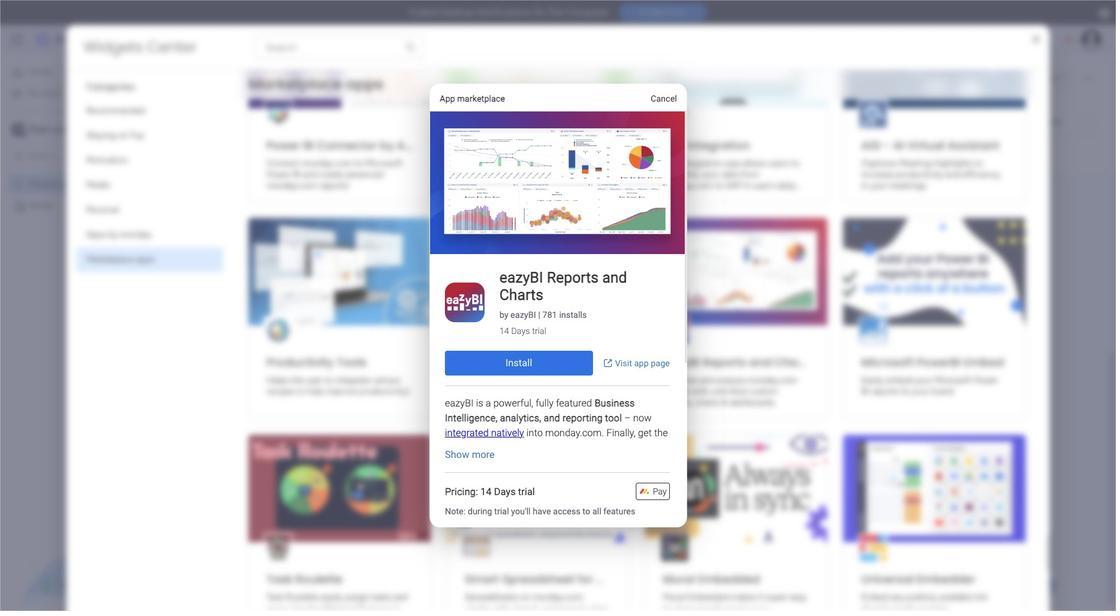 Task type: locate. For each thing, give the bounding box(es) containing it.
universal embedder embed any publicly available link directly inside monday.
[[862, 572, 988, 611]]

home button
[[7, 62, 133, 82]]

monday.com down smoothly
[[663, 180, 714, 191]]

enable for enable now!
[[640, 8, 665, 18]]

forms.
[[489, 397, 515, 408]]

2 in from the left
[[862, 180, 869, 191]]

apps
[[86, 229, 106, 240], [509, 355, 538, 370], [536, 375, 556, 386]]

the inside task roulette task roulette easily assign tasks and more. use the wheel of fortune t
[[308, 603, 321, 611]]

1 horizontal spatial embed
[[965, 355, 1004, 370]]

1 horizontal spatial apps
[[346, 74, 384, 94]]

& inside google apps integration complete google apps integration. supports google sheets, slides, docs, forms. view & edit documents
[[538, 397, 544, 408]]

plan down search in workspace field at top
[[70, 179, 86, 189]]

enable left "desktop"
[[409, 7, 437, 18]]

0 horizontal spatial apps
[[136, 254, 155, 265]]

2 horizontal spatial bi
[[862, 386, 869, 397]]

embed
[[965, 355, 1004, 370], [862, 592, 889, 603]]

1 vertical spatial task
[[267, 592, 284, 603]]

activity button
[[948, 68, 1007, 88]]

from
[[741, 169, 760, 180]]

work up categories
[[100, 32, 122, 47]]

link
[[975, 592, 988, 603]]

tools
[[337, 355, 367, 370]]

of right type
[[258, 94, 267, 104]]

enable left now!
[[640, 8, 665, 18]]

0 vertical spatial task
[[267, 572, 293, 587]]

your inside 'button'
[[508, 94, 526, 104]]

0 vertical spatial plan
[[291, 64, 335, 92]]

apps by monday
[[86, 229, 151, 240]]

0 vertical spatial any
[[223, 94, 237, 104]]

1 vertical spatial custom
[[749, 386, 779, 397]]

marketplace apps
[[249, 74, 384, 94], [86, 254, 155, 265]]

enable for enable desktop notifications on this computer
[[409, 7, 437, 18]]

1 horizontal spatial work
[[100, 32, 122, 47]]

0 vertical spatial apps
[[86, 229, 106, 240]]

v2 search image
[[346, 148, 356, 162]]

0 horizontal spatial work
[[41, 88, 60, 98]]

create,
[[465, 603, 492, 611]]

0 horizontal spatial integration
[[541, 355, 603, 370]]

bi down easily
[[862, 386, 869, 397]]

your right where
[[508, 94, 526, 104]]

1 horizontal spatial the
[[308, 603, 321, 611]]

charts
[[696, 397, 720, 408]]

0 horizontal spatial monday
[[55, 32, 98, 47]]

with
[[692, 386, 709, 397]]

this up smoothly
[[663, 158, 679, 169]]

marketplace up the timeline
[[249, 74, 342, 94]]

workspace selection element
[[12, 122, 104, 138]]

work for my
[[41, 88, 60, 98]]

universal
[[862, 572, 914, 587]]

0 vertical spatial custom
[[517, 158, 546, 169]]

create
[[319, 169, 344, 180]]

virtual
[[908, 138, 945, 153]]

to up advanced
[[355, 158, 363, 169]]

1 horizontal spatial main
[[207, 116, 226, 126]]

custom down planner
[[517, 158, 546, 169]]

1 horizontal spatial marketing
[[188, 64, 286, 92]]

1 mural from the top
[[663, 572, 696, 587]]

1 vertical spatial the
[[291, 375, 304, 386]]

list box
[[0, 171, 158, 383]]

0 horizontal spatial in
[[745, 180, 751, 191]]

1 horizontal spatial sap
[[726, 180, 742, 191]]

eazybi reports and charts visualize and analyze monday.com boards with unlimited custom reports, charts & dashboards.
[[663, 355, 813, 408]]

users
[[769, 158, 789, 169]]

monday.com down the charts
[[748, 375, 798, 386]]

marketing plan up type
[[188, 64, 335, 92]]

1 vertical spatial any
[[891, 592, 905, 603]]

0 vertical spatial calendar
[[549, 158, 582, 169]]

1 horizontal spatial by
[[380, 138, 394, 153]]

0 vertical spatial marketing plan
[[188, 64, 335, 92]]

0 vertical spatial roulette
[[296, 572, 343, 587]]

0 vertical spatial marketplace apps
[[249, 74, 384, 94]]

on left top on the top of the page
[[118, 130, 128, 141]]

integration up the app
[[688, 138, 751, 153]]

of for roulette
[[349, 603, 358, 611]]

2 horizontal spatial microsoft
[[935, 375, 972, 386]]

to down embed at the bottom right
[[902, 386, 910, 397]]

1 vertical spatial microsoft
[[862, 355, 914, 370]]

board
[[932, 386, 954, 397]]

categories
[[86, 81, 135, 92]]

g-
[[465, 158, 474, 169]]

the right use
[[308, 603, 321, 611]]

0 vertical spatial google
[[465, 355, 506, 370]]

0 horizontal spatial by
[[108, 229, 118, 240]]

export
[[559, 603, 585, 611]]

2 horizontal spatial of
[[472, 94, 480, 104]]

1 vertical spatial calendar
[[522, 169, 555, 180]]

0 vertical spatial microsoft
[[365, 158, 403, 169]]

on up import,
[[520, 592, 530, 603]]

see plans
[[217, 34, 254, 45]]

option
[[0, 173, 158, 175]]

1 vertical spatial apps
[[136, 254, 155, 265]]

0 horizontal spatial microsoft
[[365, 158, 403, 169]]

main for main workspace
[[29, 123, 50, 135]]

mural
[[663, 572, 696, 587], [663, 592, 685, 603]]

and inside 'button'
[[413, 94, 427, 104]]

and down add widget
[[303, 169, 317, 180]]

to inside 'agi - ai virtual assistant captures meeting highlights to increase productivity and efficiency in your meetings.'
[[976, 158, 984, 169]]

1 vertical spatial marketing plan
[[29, 179, 86, 189]]

Search for a column type search field
[[255, 35, 423, 60]]

across
[[725, 603, 750, 611]]

by down personal
[[108, 229, 118, 240]]

user's
[[754, 180, 776, 191]]

1 horizontal spatial enable
[[640, 8, 665, 18]]

1 horizontal spatial microsoft
[[862, 355, 914, 370]]

add widget
[[284, 149, 329, 159]]

in down from
[[745, 180, 751, 191]]

marketplace inside option
[[86, 254, 134, 265]]

microsoft up board
[[935, 375, 972, 386]]

monday right for
[[596, 572, 644, 587]]

1 horizontal spatial this
[[663, 158, 679, 169]]

monday down personal option at the top left
[[120, 229, 151, 240]]

sync
[[702, 169, 720, 180]]

0 horizontal spatial any
[[223, 94, 237, 104]]

documents
[[564, 397, 608, 408]]

bi inside microsoft powerbi embed easily embed your microsoft power bi reports to your board
[[862, 386, 869, 397]]

plans
[[234, 34, 254, 45]]

1 horizontal spatial bi
[[304, 138, 314, 153]]

work down smoothly
[[663, 192, 682, 202]]

timeline
[[267, 116, 299, 126]]

for
[[578, 572, 593, 587]]

& down unlimited
[[722, 397, 728, 408]]

work inside button
[[41, 88, 60, 98]]

productivity
[[267, 355, 334, 370]]

marketplace apps down apps by monday
[[86, 254, 155, 265]]

1 vertical spatial mural
[[663, 592, 685, 603]]

improve
[[326, 386, 358, 397]]

0 vertical spatial monday
[[55, 32, 98, 47]]

monday.com inside the eazybi reports and charts visualize and analyze monday.com boards with unlimited custom reports, charts & dashboards.
[[748, 375, 798, 386]]

0 horizontal spatial plan
[[70, 179, 86, 189]]

collapse board header image
[[1085, 117, 1095, 126]]

roulette up the easily
[[296, 572, 343, 587]]

power bi connector by alpha serve connect monday.com to microsoft power bi and create advanced monday.com reports!
[[267, 138, 465, 191]]

recommended option
[[76, 99, 223, 123]]

list box containing marketing plan
[[0, 171, 158, 383]]

marketing plan
[[188, 64, 335, 92], [29, 179, 86, 189]]

your inside 'agi - ai virtual assistant captures meeting highlights to increase productivity and efficiency in your meetings.'
[[871, 180, 888, 191]]

automate
[[1023, 116, 1062, 127]]

1 vertical spatial marketplace apps
[[86, 254, 155, 265]]

1 vertical spatial embed
[[862, 592, 889, 603]]

embed right powerbi
[[965, 355, 1004, 370]]

this
[[548, 7, 565, 18], [663, 158, 679, 169]]

to right view
[[578, 169, 586, 180]]

and down 'highlights'
[[946, 169, 960, 180]]

manage any type of project. assign owners, set timelines and keep track of where your project stands. button
[[188, 92, 604, 107]]

help button
[[1011, 576, 1055, 596]]

your down increase
[[871, 180, 888, 191]]

1 & from the left
[[538, 397, 544, 408]]

1 horizontal spatial monday
[[120, 229, 151, 240]]

and left the charts
[[749, 355, 772, 370]]

0 horizontal spatial the
[[291, 375, 304, 386]]

edit,
[[494, 603, 511, 611]]

analyze
[[716, 375, 745, 386]]

&
[[538, 397, 544, 408], [722, 397, 728, 408]]

0 horizontal spatial marketing
[[29, 179, 68, 189]]

easy
[[790, 592, 807, 603]]

2 vertical spatial monday
[[596, 572, 644, 587]]

roulette
[[296, 572, 343, 587], [286, 592, 319, 603]]

0 vertical spatial the
[[588, 169, 601, 180]]

monday.com inside sap integration this integration app allows users to smoothly sync data from monday.com to sap in user's daily work
[[663, 180, 714, 191]]

directly
[[862, 603, 891, 611]]

1 vertical spatial marketplace
[[86, 254, 134, 265]]

embedder
[[917, 572, 976, 587]]

enable now!
[[640, 8, 687, 18]]

1 horizontal spatial marketplace
[[249, 74, 342, 94]]

1 horizontal spatial marketplace apps
[[249, 74, 384, 94]]

this right on
[[548, 7, 565, 18]]

embedded up murals
[[687, 592, 729, 603]]

marketing plan up the notes
[[29, 179, 86, 189]]

embed for universal embedder
[[862, 592, 889, 603]]

sap up smoothly
[[663, 138, 685, 153]]

1 horizontal spatial integration
[[688, 138, 751, 153]]

task
[[267, 572, 293, 587], [267, 592, 284, 603]]

1 vertical spatial plan
[[70, 179, 86, 189]]

0 vertical spatial on
[[118, 130, 128, 141]]

bi right add
[[304, 138, 314, 153]]

0 vertical spatial mural
[[663, 572, 696, 587]]

embedded up makes
[[699, 572, 761, 587]]

None search field
[[255, 35, 423, 60]]

2 vertical spatial power
[[974, 375, 999, 386]]

roulette up use
[[286, 592, 319, 603]]

kendall parks image
[[1082, 30, 1102, 50]]

recommended
[[86, 105, 145, 116]]

0 horizontal spatial marketplace
[[86, 254, 134, 265]]

agi - ai virtual assistant captures meeting highlights to increase productivity and efficiency in your meetings.
[[862, 138, 1001, 191]]

to left help at the left bottom of the page
[[297, 386, 305, 397]]

sap down 'data' on the top right
[[726, 180, 742, 191]]

work
[[100, 32, 122, 47], [41, 88, 60, 98], [663, 192, 682, 202]]

of right track
[[472, 94, 480, 104]]

0 horizontal spatial marketplace apps
[[86, 254, 155, 265]]

& left the edit
[[538, 397, 544, 408]]

and inside the smart spreadsheet for monday spreadsheets on monday.com: create, edit, import, and export usin
[[543, 603, 557, 611]]

any up inside
[[891, 592, 905, 603]]

0 vertical spatial work
[[100, 32, 122, 47]]

apps by monday option
[[76, 223, 223, 247]]

notifications
[[477, 7, 531, 18]]

staying on top option
[[76, 123, 223, 148]]

1 vertical spatial by
[[108, 229, 118, 240]]

embed up directly
[[862, 592, 889, 603]]

embed inside microsoft powerbi embed easily embed your microsoft power bi reports to your board
[[965, 355, 1004, 370]]

1 in from the left
[[745, 180, 751, 191]]

calendar left view
[[522, 169, 555, 180]]

to inside the hourly planner g-company's custom calendar takes monday.com's calendar view to the next level.
[[578, 169, 586, 180]]

2 vertical spatial work
[[663, 192, 682, 202]]

Search in workspace field
[[26, 149, 104, 163]]

1 horizontal spatial any
[[891, 592, 905, 603]]

any left type
[[223, 94, 237, 104]]

0 horizontal spatial on
[[118, 130, 128, 141]]

view
[[558, 169, 576, 180]]

microsoft up advanced
[[365, 158, 403, 169]]

0 vertical spatial marketing
[[188, 64, 286, 92]]

main inside workspace selection element
[[29, 123, 50, 135]]

next
[[465, 180, 482, 191]]

embedded
[[699, 572, 761, 587], [687, 592, 729, 603]]

monday.
[[918, 603, 951, 611]]

main left the table
[[207, 116, 226, 126]]

publicly
[[907, 592, 937, 603]]

1 horizontal spatial plan
[[291, 64, 335, 92]]

2 & from the left
[[722, 397, 728, 408]]

monday up home button
[[55, 32, 98, 47]]

marketing up type
[[188, 64, 286, 92]]

main right workspace icon at the top left
[[29, 123, 50, 135]]

1 vertical spatial marketing
[[29, 179, 68, 189]]

invite / 1 button
[[1012, 68, 1073, 88]]

see
[[217, 34, 232, 45]]

by inside 'option'
[[108, 229, 118, 240]]

2 vertical spatial google
[[503, 386, 531, 397]]

1 vertical spatial work
[[41, 88, 60, 98]]

to right users
[[792, 158, 800, 169]]

show board description image
[[344, 72, 359, 84]]

1 vertical spatial this
[[663, 158, 679, 169]]

to left share
[[663, 603, 672, 611]]

plan
[[291, 64, 335, 92], [70, 179, 86, 189]]

the left user
[[291, 375, 304, 386]]

reports
[[703, 355, 746, 370]]

available
[[940, 592, 973, 603]]

embed for microsoft powerbi embed
[[965, 355, 1004, 370]]

in down increase
[[862, 180, 869, 191]]

your left board
[[912, 386, 930, 397]]

and left keep
[[413, 94, 427, 104]]

of for any
[[472, 94, 480, 104]]

on inside staying on top option
[[118, 130, 128, 141]]

sheets,
[[533, 386, 562, 397]]

to up efficiency
[[976, 158, 984, 169]]

marketplace down apps by monday
[[86, 254, 134, 265]]

this inside sap integration this integration app allows users to smoothly sync data from monday.com to sap in user's daily work
[[663, 158, 679, 169]]

0 horizontal spatial main
[[29, 123, 50, 135]]

to inside mural embedded mural embedded makes it super easy to share murals across you
[[663, 603, 672, 611]]

custom up dashboards. in the right bottom of the page
[[749, 386, 779, 397]]

0 horizontal spatial enable
[[409, 7, 437, 18]]

microsoft up embed at the bottom right
[[862, 355, 914, 370]]

0 vertical spatial integration
[[688, 138, 751, 153]]

0 vertical spatial this
[[548, 7, 565, 18]]

main inside button
[[207, 116, 226, 126]]

daily
[[778, 180, 796, 191]]

marketing up the notes
[[29, 179, 68, 189]]

dapulse x slim image
[[1033, 35, 1040, 44]]

microsoft powerbi embed easily embed your microsoft power bi reports to your board
[[862, 355, 1004, 397]]

and down 'monday.com:'
[[543, 603, 557, 611]]

2 vertical spatial the
[[308, 603, 321, 611]]

0 vertical spatial apps
[[346, 74, 384, 94]]

1 horizontal spatial on
[[520, 592, 530, 603]]

1 task from the top
[[267, 572, 293, 587]]

apps inside option
[[136, 254, 155, 265]]

bi down connect
[[293, 169, 301, 180]]

reports,
[[663, 397, 693, 408]]

monday.com up create
[[302, 158, 353, 169]]

monday.com:
[[532, 592, 585, 603]]

of inside task roulette task roulette easily assign tasks and more. use the wheel of fortune t
[[349, 603, 358, 611]]

Search field
[[356, 146, 393, 163]]

& inside the eazybi reports and charts visualize and analyze monday.com boards with unlimited custom reports, charts & dashboards.
[[722, 397, 728, 408]]

apps
[[346, 74, 384, 94], [136, 254, 155, 265]]

0 horizontal spatial custom
[[517, 158, 546, 169]]

takes
[[584, 158, 604, 169]]

more.
[[267, 603, 288, 611]]

0 horizontal spatial sap
[[663, 138, 685, 153]]

fortune
[[360, 603, 390, 611]]

marketplace apps up add view image
[[249, 74, 384, 94]]

the down takes
[[588, 169, 601, 180]]

work right my
[[41, 88, 60, 98]]

personal option
[[76, 198, 223, 223]]

integration up integration.
[[541, 355, 603, 370]]

of down assign
[[349, 603, 358, 611]]

categories list box
[[76, 70, 233, 272]]

my work button
[[7, 83, 133, 103]]

by left alpha
[[380, 138, 394, 153]]

main content
[[164, 0, 1117, 611]]

monday inside 'option'
[[120, 229, 151, 240]]

0 vertical spatial bi
[[304, 138, 314, 153]]

reports
[[872, 386, 900, 397]]

plan up assign
[[291, 64, 335, 92]]

any inside universal embedder embed any publicly available link directly inside monday.
[[891, 592, 905, 603]]

2 vertical spatial bi
[[862, 386, 869, 397]]

media
[[86, 180, 110, 190]]

integrate
[[899, 116, 935, 127]]

the inside the hourly planner g-company's custom calendar takes monday.com's calendar view to the next level.
[[588, 169, 601, 180]]

1 vertical spatial bi
[[293, 169, 301, 180]]

1 vertical spatial monday
[[120, 229, 151, 240]]

enable inside button
[[640, 8, 665, 18]]

manage
[[190, 94, 221, 104]]

main
[[207, 116, 226, 126], [29, 123, 50, 135]]

embed inside universal embedder embed any publicly available link directly inside monday.
[[862, 592, 889, 603]]

and right tasks at bottom left
[[394, 592, 408, 603]]

and inside task roulette task roulette easily assign tasks and more. use the wheel of fortune t
[[394, 592, 408, 603]]

table
[[228, 116, 248, 126]]

monday.com's
[[465, 169, 520, 180]]

2 horizontal spatial monday
[[596, 572, 644, 587]]

filter
[[477, 149, 497, 160]]

complete
[[465, 375, 503, 386]]

to inside power bi connector by alpha serve connect monday.com to microsoft power bi and create advanced monday.com reports!
[[355, 158, 363, 169]]

1 vertical spatial on
[[520, 592, 530, 603]]

calendar up view
[[549, 158, 582, 169]]

1 horizontal spatial &
[[722, 397, 728, 408]]

1 vertical spatial apps
[[509, 355, 538, 370]]



Task type: vqa. For each thing, say whether or not it's contained in the screenshot.
Delete / Archive Doc
no



Task type: describe. For each thing, give the bounding box(es) containing it.
smart
[[465, 572, 500, 587]]

hourly planner g-company's custom calendar takes monday.com's calendar view to the next level.
[[465, 138, 604, 191]]

0 vertical spatial embedded
[[699, 572, 761, 587]]

sap integration this integration app allows users to smoothly sync data from monday.com to sap in user's daily work
[[663, 138, 800, 202]]

unlimited
[[711, 386, 747, 397]]

0 horizontal spatial bi
[[293, 169, 301, 180]]

and inside 'agi - ai virtual assistant captures meeting highlights to increase productivity and efficiency in your meetings.'
[[946, 169, 960, 180]]

staying on top
[[86, 130, 144, 141]]

my work
[[27, 88, 60, 98]]

/
[[1059, 73, 1062, 83]]

integrate
[[335, 375, 371, 386]]

eazybi
[[663, 355, 700, 370]]

1 horizontal spatial marketing plan
[[188, 64, 335, 92]]

& for reports
[[722, 397, 728, 408]]

task roulette task roulette easily assign tasks and more. use the wheel of fortune t
[[267, 572, 408, 611]]

-
[[884, 138, 891, 153]]

1
[[1064, 73, 1068, 83]]

help image
[[1039, 33, 1051, 46]]

monday.com down connect
[[267, 180, 317, 191]]

work for monday
[[100, 32, 122, 47]]

productivity
[[896, 169, 944, 180]]

1 vertical spatial power
[[267, 169, 291, 180]]

angle down image
[[241, 150, 247, 159]]

private board image
[[13, 199, 25, 211]]

smart spreadsheet for monday spreadsheets on monday.com: create, edit, import, and export usin
[[465, 572, 644, 611]]

main table
[[207, 116, 248, 126]]

assign
[[301, 94, 327, 104]]

connect
[[267, 158, 300, 169]]

makes
[[731, 592, 756, 603]]

0 horizontal spatial marketing plan
[[29, 179, 86, 189]]

1 vertical spatial embedded
[[687, 592, 729, 603]]

1 vertical spatial roulette
[[286, 592, 319, 603]]

spreadsheets
[[465, 592, 518, 603]]

tasks
[[371, 592, 391, 603]]

slides,
[[564, 386, 590, 397]]

v2 funnel image
[[248, 207, 257, 216]]

custom inside the hourly planner g-company's custom calendar takes monday.com's calendar view to the next level.
[[517, 158, 546, 169]]

workspace image
[[12, 122, 24, 136]]

lottie animation element
[[0, 486, 158, 611]]

in inside 'agi - ai virtual assistant captures meeting highlights to increase productivity and efficiency in your meetings.'
[[862, 180, 869, 191]]

invite / 1
[[1035, 73, 1068, 83]]

docs,
[[465, 397, 487, 408]]

keep
[[429, 94, 448, 104]]

2 task from the top
[[267, 592, 284, 603]]

agi
[[862, 138, 881, 153]]

desktop
[[440, 7, 474, 18]]

home
[[29, 66, 52, 77]]

assistant
[[948, 138, 1000, 153]]

select product image
[[11, 33, 24, 46]]

Marketing plan field
[[185, 64, 338, 92]]

on inside the smart spreadsheet for monday spreadsheets on monday.com: create, edit, import, and export usin
[[520, 592, 530, 603]]

custom inside the eazybi reports and charts visualize and analyze monday.com boards with unlimited custom reports, charts & dashboards.
[[749, 386, 779, 397]]

connector
[[317, 138, 377, 153]]

main table button
[[188, 112, 258, 131]]

top
[[130, 130, 144, 141]]

notes
[[29, 200, 53, 210]]

add to favorites image
[[365, 72, 377, 84]]

0 horizontal spatial of
[[258, 94, 267, 104]]

categories heading
[[76, 70, 223, 99]]

& for apps
[[538, 397, 544, 408]]

media option
[[76, 173, 223, 198]]

marketplace apps option
[[76, 247, 223, 272]]

autopilot image
[[1008, 113, 1018, 129]]

m
[[14, 124, 22, 134]]

dapulse integrations image
[[885, 117, 894, 126]]

integration inside sap integration this integration app allows users to smoothly sync data from monday.com to sap in user's daily work
[[688, 138, 751, 153]]

widgets
[[84, 37, 143, 57]]

0 vertical spatial marketplace
[[249, 74, 342, 94]]

enable desktop notifications on this computer
[[409, 7, 609, 18]]

the inside 'productivity tools helps the user to integrate various recipes to help improve productivity!'
[[291, 375, 304, 386]]

helps
[[267, 375, 289, 386]]

monday work management
[[55, 32, 193, 47]]

0 horizontal spatial this
[[548, 7, 565, 18]]

2 vertical spatial apps
[[536, 375, 556, 386]]

super
[[766, 592, 787, 603]]

track
[[450, 94, 470, 104]]

by inside power bi connector by alpha serve connect monday.com to microsoft power bi and create advanced monday.com reports!
[[380, 138, 394, 153]]

productivity tools helps the user to integrate various recipes to help improve productivity!
[[267, 355, 410, 397]]

2 mural from the top
[[663, 592, 685, 603]]

meeting
[[900, 158, 932, 169]]

easily
[[862, 375, 884, 386]]

search image
[[405, 42, 416, 53]]

stands.
[[558, 94, 586, 104]]

motivation option
[[76, 148, 223, 173]]

person
[[419, 149, 446, 160]]

monday inside the smart spreadsheet for monday spreadsheets on monday.com: create, edit, import, and export usin
[[596, 572, 644, 587]]

recipes
[[267, 386, 295, 397]]

2 vertical spatial microsoft
[[935, 375, 972, 386]]

activity
[[953, 73, 983, 83]]

your up board
[[915, 375, 932, 386]]

serve
[[433, 138, 465, 153]]

and inside power bi connector by alpha serve connect monday.com to microsoft power bi and create advanced monday.com reports!
[[303, 169, 317, 180]]

0 vertical spatial sap
[[663, 138, 685, 153]]

project
[[528, 94, 556, 104]]

apps inside 'option'
[[86, 229, 106, 240]]

add view image
[[316, 117, 321, 126]]

increase
[[862, 169, 894, 180]]

and up with at right bottom
[[700, 375, 714, 386]]

mural embedded mural embedded makes it super easy to share murals across you
[[663, 572, 807, 611]]

1 vertical spatial google
[[506, 375, 534, 386]]

productivity!
[[360, 386, 410, 397]]

lottie animation image
[[0, 486, 158, 611]]

dashboards.
[[730, 397, 776, 408]]

microsoft inside power bi connector by alpha serve connect monday.com to microsoft power bi and create advanced monday.com reports!
[[365, 158, 403, 169]]

edit
[[546, 397, 562, 408]]

owners,
[[329, 94, 359, 104]]

integration inside google apps integration complete google apps integration. supports google sheets, slides, docs, forms. view & edit documents
[[541, 355, 603, 370]]

dapulse close image
[[1100, 7, 1110, 20]]

power inside microsoft powerbi embed easily embed your microsoft power bi reports to your board
[[974, 375, 999, 386]]

on
[[533, 7, 545, 18]]

in inside sap integration this integration app allows users to smoothly sync data from monday.com to sap in user's daily work
[[745, 180, 751, 191]]

center
[[147, 37, 197, 57]]

visualize
[[663, 375, 698, 386]]

to inside microsoft powerbi embed easily embed your microsoft power bi reports to your board
[[902, 386, 910, 397]]

now!
[[667, 8, 687, 18]]

to right user
[[325, 375, 333, 386]]

work inside sap integration this integration app allows users to smoothly sync data from monday.com to sap in user's daily work
[[663, 192, 682, 202]]

marketplace apps inside option
[[86, 254, 155, 265]]

main workspace
[[29, 123, 102, 135]]

integration
[[681, 158, 724, 169]]

arrow down image
[[501, 147, 516, 162]]

add widget button
[[261, 144, 335, 164]]

main for main table
[[207, 116, 226, 126]]

0 vertical spatial power
[[267, 138, 301, 153]]

various
[[373, 375, 400, 386]]

widgets center
[[84, 37, 197, 57]]

workspace
[[53, 123, 102, 135]]

timelines
[[376, 94, 411, 104]]

spreadsheet
[[503, 572, 575, 587]]

management
[[125, 32, 193, 47]]

to down "sync"
[[716, 180, 724, 191]]

1 vertical spatial sap
[[726, 180, 742, 191]]

google apps integration complete google apps integration. supports google sheets, slides, docs, forms. view & edit documents
[[465, 355, 608, 408]]

powerbi
[[917, 355, 962, 370]]

1 image
[[936, 25, 947, 39]]

efficiency
[[962, 169, 1001, 180]]

computer
[[567, 7, 609, 18]]

any inside 'button'
[[223, 94, 237, 104]]

motivation
[[86, 155, 128, 166]]



